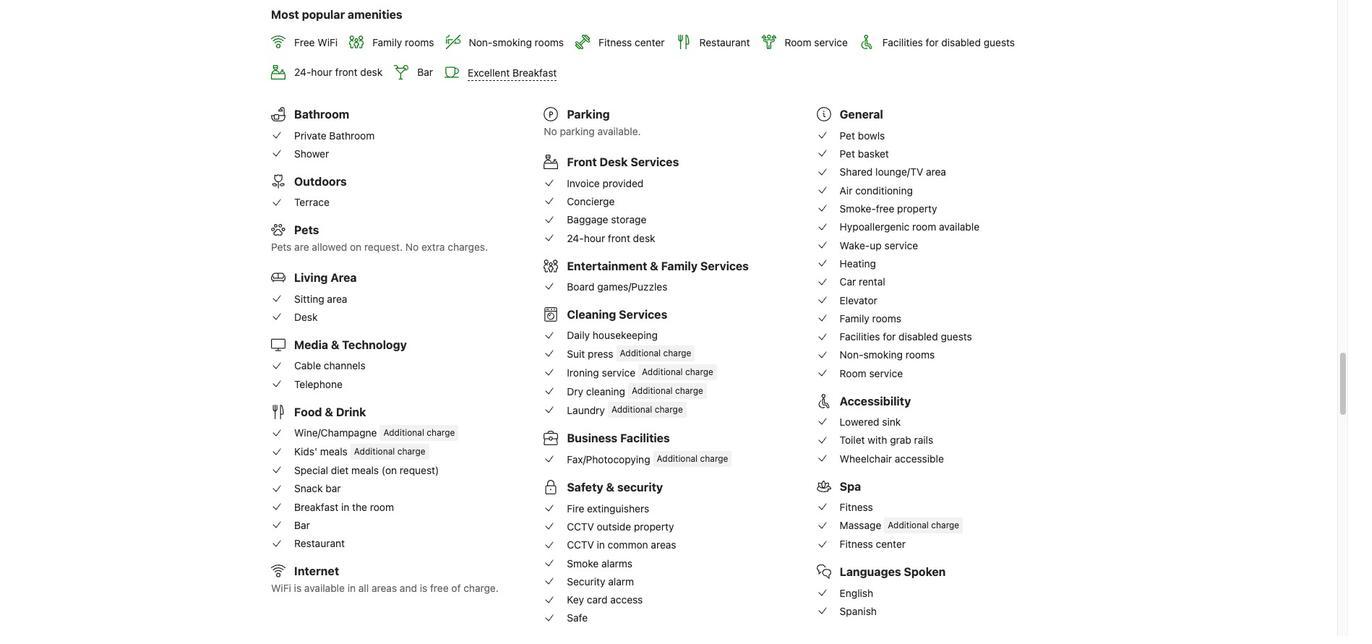 Task type: vqa. For each thing, say whether or not it's contained in the screenshot.
rightmost the 'credit'
no



Task type: describe. For each thing, give the bounding box(es) containing it.
special diet meals (on request)
[[294, 464, 439, 476]]

request)
[[400, 464, 439, 476]]

0 vertical spatial facilities for disabled guests
[[883, 36, 1015, 48]]

massage additional charge
[[840, 519, 959, 532]]

2 is from the left
[[420, 582, 427, 594]]

are
[[294, 241, 309, 253]]

cctv in common areas
[[567, 539, 676, 551]]

1 vertical spatial smoking
[[863, 349, 903, 361]]

1 vertical spatial 24-hour front desk
[[567, 232, 655, 244]]

0 vertical spatial center
[[635, 36, 665, 48]]

1 horizontal spatial bar
[[417, 66, 433, 78]]

living
[[294, 271, 328, 284]]

additional inside "fax/photocopying additional charge"
[[657, 453, 698, 464]]

baggage
[[567, 213, 608, 226]]

access
[[610, 594, 643, 606]]

area
[[331, 271, 357, 284]]

storage
[[611, 213, 646, 226]]

1 vertical spatial 24-
[[567, 232, 584, 244]]

0 vertical spatial no
[[544, 125, 557, 138]]

cleaning
[[567, 308, 616, 321]]

pet for pet bowls
[[840, 129, 855, 141]]

invoice provided
[[567, 177, 644, 189]]

kids'
[[294, 445, 317, 458]]

lounge/tv
[[875, 166, 923, 178]]

smoke
[[567, 557, 599, 569]]

1 vertical spatial non-
[[840, 349, 863, 361]]

internet
[[294, 565, 339, 578]]

1 horizontal spatial family rooms
[[840, 312, 901, 324]]

charge inside massage additional charge
[[931, 520, 959, 531]]

sink
[[882, 416, 901, 428]]

2 vertical spatial fitness
[[840, 538, 873, 550]]

1 vertical spatial desk
[[294, 311, 318, 323]]

provided
[[603, 177, 644, 189]]

0 vertical spatial fitness
[[599, 36, 632, 48]]

0 vertical spatial non-smoking rooms
[[469, 36, 564, 48]]

snack
[[294, 482, 323, 495]]

& for technology
[[331, 338, 339, 351]]

1 vertical spatial hour
[[584, 232, 605, 244]]

general
[[840, 108, 883, 121]]

private bathroom
[[294, 129, 375, 141]]

common
[[608, 539, 648, 551]]

0 vertical spatial hour
[[311, 66, 332, 78]]

lowered
[[840, 416, 879, 428]]

spa
[[840, 480, 861, 493]]

safe
[[567, 612, 588, 624]]

kids' meals additional charge
[[294, 445, 426, 458]]

accessible
[[895, 452, 944, 465]]

safety
[[567, 481, 603, 494]]

0 horizontal spatial fitness center
[[599, 36, 665, 48]]

1 vertical spatial guests
[[941, 330, 972, 343]]

1 vertical spatial desk
[[633, 232, 655, 244]]

charge inside kids' meals additional charge
[[397, 446, 426, 457]]

car
[[840, 276, 856, 288]]

free
[[294, 36, 315, 48]]

wine/champagne
[[294, 426, 377, 439]]

cctv for cctv in common areas
[[567, 539, 594, 551]]

pets for pets are allowed on request. no extra charges.
[[271, 241, 292, 253]]

sitting area
[[294, 293, 347, 305]]

business facilities
[[567, 432, 670, 445]]

ironing service additional charge
[[567, 366, 713, 378]]

spanish
[[840, 605, 877, 617]]

1 vertical spatial areas
[[372, 582, 397, 594]]

0 vertical spatial room
[[785, 36, 811, 48]]

1 is from the left
[[294, 582, 302, 594]]

cable channels
[[294, 359, 366, 372]]

charge inside suit press additional charge
[[663, 348, 691, 359]]

air
[[840, 184, 853, 196]]

fax/photocopying
[[567, 453, 650, 465]]

charge inside wine/champagne additional charge
[[427, 427, 455, 438]]

0 horizontal spatial disabled
[[899, 330, 938, 343]]

wifi is available in all areas and is free of charge.
[[271, 582, 499, 594]]

0 vertical spatial restaurant
[[699, 36, 750, 48]]

security
[[617, 481, 663, 494]]

conditioning
[[855, 184, 913, 196]]

0 vertical spatial family rooms
[[372, 36, 434, 48]]

wheelchair accessible
[[840, 452, 944, 465]]

languages spoken
[[840, 566, 946, 579]]

in for the
[[341, 501, 349, 513]]

0 horizontal spatial family
[[372, 36, 402, 48]]

1 vertical spatial no
[[405, 241, 419, 253]]

dry
[[567, 385, 583, 397]]

key
[[567, 594, 584, 606]]

allowed
[[312, 241, 347, 253]]

cctv outside property
[[567, 520, 674, 533]]

1 horizontal spatial disabled
[[941, 36, 981, 48]]

0 horizontal spatial wifi
[[271, 582, 291, 594]]

1 vertical spatial bathroom
[[329, 129, 375, 141]]

0 horizontal spatial smoking
[[493, 36, 532, 48]]

shared lounge/tv area
[[840, 166, 946, 178]]

0 vertical spatial non-
[[469, 36, 493, 48]]

0 vertical spatial desk
[[600, 156, 628, 169]]

1 vertical spatial fitness
[[840, 501, 873, 513]]

available.
[[597, 125, 641, 138]]

invoice
[[567, 177, 600, 189]]

board
[[567, 280, 595, 293]]

fire
[[567, 502, 584, 514]]

bowls
[[858, 129, 885, 141]]

entertainment & family services
[[567, 259, 749, 272]]

bar
[[325, 482, 341, 495]]

1 horizontal spatial non-smoking rooms
[[840, 349, 935, 361]]

extinguishers
[[587, 502, 649, 514]]

car rental
[[840, 276, 885, 288]]

daily
[[567, 329, 590, 341]]

0 vertical spatial guests
[[984, 36, 1015, 48]]

pets are allowed on request. no extra charges.
[[271, 241, 488, 253]]

0 vertical spatial desk
[[360, 66, 383, 78]]

heating
[[840, 257, 876, 270]]

of
[[451, 582, 461, 594]]

additional inside kids' meals additional charge
[[354, 446, 395, 457]]

dry cleaning additional charge
[[567, 385, 703, 397]]

media & technology
[[294, 338, 407, 351]]

parking
[[567, 108, 610, 121]]

additional inside dry cleaning additional charge
[[632, 385, 673, 396]]

toilet with grab rails
[[840, 434, 933, 446]]

2 vertical spatial facilities
[[620, 432, 670, 445]]

0 vertical spatial room service
[[785, 36, 848, 48]]

1 vertical spatial family
[[661, 259, 698, 272]]

additional inside ironing service additional charge
[[642, 367, 683, 378]]

food & drink
[[294, 405, 366, 418]]

2 vertical spatial in
[[347, 582, 356, 594]]

0 vertical spatial for
[[926, 36, 939, 48]]

pet bowls
[[840, 129, 885, 141]]

wheelchair
[[840, 452, 892, 465]]

elevator
[[840, 294, 877, 306]]

wake-
[[840, 239, 870, 251]]

0 horizontal spatial area
[[327, 293, 347, 305]]

cleaning
[[586, 385, 625, 397]]

card
[[587, 594, 608, 606]]

charges.
[[448, 241, 488, 253]]

amenities
[[348, 8, 402, 21]]

1 horizontal spatial meals
[[351, 464, 379, 476]]

1 vertical spatial room
[[840, 367, 867, 379]]

0 vertical spatial room
[[912, 221, 936, 233]]

no parking available.
[[544, 125, 641, 138]]



Task type: locate. For each thing, give the bounding box(es) containing it.
suit press additional charge
[[567, 347, 691, 360]]

living area
[[294, 271, 357, 284]]

alarms
[[601, 557, 633, 569]]

desk
[[600, 156, 628, 169], [294, 311, 318, 323]]

1 cctv from the top
[[567, 520, 594, 533]]

baggage storage
[[567, 213, 646, 226]]

1 horizontal spatial for
[[926, 36, 939, 48]]

0 vertical spatial wifi
[[318, 36, 338, 48]]

0 vertical spatial bar
[[417, 66, 433, 78]]

1 vertical spatial non-smoking rooms
[[840, 349, 935, 361]]

charge inside "fax/photocopying additional charge"
[[700, 453, 728, 464]]

0 vertical spatial breakfast
[[513, 66, 557, 78]]

& up fire extinguishers
[[606, 481, 614, 494]]

24- down free at the left top
[[294, 66, 311, 78]]

family rooms
[[372, 36, 434, 48], [840, 312, 901, 324]]

room down 'smoke-free property' on the top right of page
[[912, 221, 936, 233]]

bar left excellent
[[417, 66, 433, 78]]

daily housekeeping
[[567, 329, 658, 341]]

1 horizontal spatial 24-hour front desk
[[567, 232, 655, 244]]

room right the
[[370, 501, 394, 513]]

telephone
[[294, 378, 343, 390]]

1 horizontal spatial center
[[876, 538, 906, 550]]

0 horizontal spatial room
[[785, 36, 811, 48]]

additional down dry cleaning additional charge
[[611, 404, 652, 415]]

free wifi
[[294, 36, 338, 48]]

cctv for cctv outside property
[[567, 520, 594, 533]]

bathroom
[[294, 108, 349, 121], [329, 129, 375, 141]]

concierge
[[567, 195, 615, 207]]

bathroom right private
[[329, 129, 375, 141]]

1 horizontal spatial desk
[[633, 232, 655, 244]]

room service
[[785, 36, 848, 48], [840, 367, 903, 379]]

hour
[[311, 66, 332, 78], [584, 232, 605, 244]]

0 horizontal spatial facilities
[[620, 432, 670, 445]]

1 horizontal spatial front
[[608, 232, 630, 244]]

private
[[294, 129, 326, 141]]

family up games/puzzles
[[661, 259, 698, 272]]

non- up excellent
[[469, 36, 493, 48]]

1 horizontal spatial non-
[[840, 349, 863, 361]]

services
[[631, 156, 679, 169], [700, 259, 749, 272], [619, 308, 667, 321]]

& up games/puzzles
[[650, 259, 658, 272]]

family rooms down elevator
[[840, 312, 901, 324]]

& up cable channels
[[331, 338, 339, 351]]

popular
[[302, 8, 345, 21]]

in up smoke alarms
[[597, 539, 605, 551]]

security alarm
[[567, 575, 634, 588]]

additional up security
[[657, 453, 698, 464]]

pet for pet basket
[[840, 147, 855, 160]]

diet
[[331, 464, 349, 476]]

0 vertical spatial fitness center
[[599, 36, 665, 48]]

breakfast down snack bar in the bottom of the page
[[294, 501, 338, 513]]

board games/puzzles
[[567, 280, 667, 293]]

charge inside ironing service additional charge
[[685, 367, 713, 378]]

massage
[[840, 519, 881, 532]]

with
[[868, 434, 887, 446]]

rooms
[[405, 36, 434, 48], [535, 36, 564, 48], [872, 312, 901, 324], [906, 349, 935, 361]]

property up hypoallergenic room available
[[897, 202, 937, 215]]

disabled
[[941, 36, 981, 48], [899, 330, 938, 343]]

0 horizontal spatial hour
[[311, 66, 332, 78]]

0 horizontal spatial bar
[[294, 519, 310, 531]]

wifi
[[318, 36, 338, 48], [271, 582, 291, 594]]

0 horizontal spatial center
[[635, 36, 665, 48]]

0 horizontal spatial guests
[[941, 330, 972, 343]]

1 horizontal spatial family
[[661, 259, 698, 272]]

cleaning services
[[567, 308, 667, 321]]

0 horizontal spatial no
[[405, 241, 419, 253]]

bathroom up private
[[294, 108, 349, 121]]

1 vertical spatial room service
[[840, 367, 903, 379]]

front
[[335, 66, 358, 78], [608, 232, 630, 244]]

1 horizontal spatial available
[[939, 221, 980, 233]]

additional inside wine/champagne additional charge
[[383, 427, 424, 438]]

pets left are
[[271, 241, 292, 253]]

charge inside dry cleaning additional charge
[[675, 385, 703, 396]]

0 vertical spatial property
[[897, 202, 937, 215]]

basket
[[858, 147, 889, 160]]

all
[[358, 582, 369, 594]]

hour down the baggage
[[584, 232, 605, 244]]

games/puzzles
[[597, 280, 667, 293]]

0 horizontal spatial is
[[294, 582, 302, 594]]

rental
[[859, 276, 885, 288]]

pet basket
[[840, 147, 889, 160]]

0 horizontal spatial non-
[[469, 36, 493, 48]]

fire extinguishers
[[567, 502, 649, 514]]

0 horizontal spatial front
[[335, 66, 358, 78]]

1 horizontal spatial smoking
[[863, 349, 903, 361]]

(on
[[382, 464, 397, 476]]

0 horizontal spatial property
[[634, 520, 674, 533]]

hour down free wifi in the left top of the page
[[311, 66, 332, 78]]

cctv up the smoke
[[567, 539, 594, 551]]

pet left 'bowls'
[[840, 129, 855, 141]]

air conditioning
[[840, 184, 913, 196]]

and
[[400, 582, 417, 594]]

0 horizontal spatial desk
[[294, 311, 318, 323]]

1 vertical spatial pet
[[840, 147, 855, 160]]

family down amenities
[[372, 36, 402, 48]]

& for security
[[606, 481, 614, 494]]

hypoallergenic room available
[[840, 221, 980, 233]]

parking
[[560, 125, 595, 138]]

1 pet from the top
[[840, 129, 855, 141]]

breakfast right excellent
[[513, 66, 557, 78]]

pets up are
[[294, 224, 319, 237]]

0 horizontal spatial for
[[883, 330, 896, 343]]

outdoors
[[294, 175, 347, 188]]

0 horizontal spatial 24-
[[294, 66, 311, 78]]

charge.
[[464, 582, 499, 594]]

areas
[[651, 539, 676, 551], [372, 582, 397, 594]]

1 horizontal spatial room
[[840, 367, 867, 379]]

0 horizontal spatial family rooms
[[372, 36, 434, 48]]

1 vertical spatial property
[[634, 520, 674, 533]]

laundry additional charge
[[567, 404, 683, 416]]

1 horizontal spatial hour
[[584, 232, 605, 244]]

free down conditioning
[[876, 202, 894, 215]]

1 vertical spatial center
[[876, 538, 906, 550]]

0 horizontal spatial breakfast
[[294, 501, 338, 513]]

additional down wine/champagne additional charge
[[354, 446, 395, 457]]

property for smoke-free property
[[897, 202, 937, 215]]

24-hour front desk
[[294, 66, 383, 78], [567, 232, 655, 244]]

1 horizontal spatial wifi
[[318, 36, 338, 48]]

areas right the common
[[651, 539, 676, 551]]

lowered sink
[[840, 416, 901, 428]]

1 vertical spatial restaurant
[[294, 537, 345, 549]]

front down storage
[[608, 232, 630, 244]]

breakfast
[[513, 66, 557, 78], [294, 501, 338, 513]]

is down internet
[[294, 582, 302, 594]]

smoking up accessibility
[[863, 349, 903, 361]]

0 vertical spatial disabled
[[941, 36, 981, 48]]

meals down wine/champagne
[[320, 445, 348, 458]]

shared
[[840, 166, 873, 178]]

1 horizontal spatial free
[[876, 202, 894, 215]]

2 vertical spatial services
[[619, 308, 667, 321]]

1 horizontal spatial desk
[[600, 156, 628, 169]]

1 vertical spatial pets
[[271, 241, 292, 253]]

1 horizontal spatial 24-
[[567, 232, 584, 244]]

& right 'food'
[[325, 405, 333, 418]]

1 vertical spatial fitness center
[[840, 538, 906, 550]]

desk down amenities
[[360, 66, 383, 78]]

1 vertical spatial facilities
[[840, 330, 880, 343]]

0 vertical spatial in
[[341, 501, 349, 513]]

non-smoking rooms
[[469, 36, 564, 48], [840, 349, 935, 361]]

in left the
[[341, 501, 349, 513]]

24-hour front desk down free wifi in the left top of the page
[[294, 66, 383, 78]]

pets for pets
[[294, 224, 319, 237]]

pet up shared
[[840, 147, 855, 160]]

ironing
[[567, 366, 599, 378]]

desk up invoice provided
[[600, 156, 628, 169]]

in for common
[[597, 539, 605, 551]]

0 horizontal spatial pets
[[271, 241, 292, 253]]

spoken
[[904, 566, 946, 579]]

request.
[[364, 241, 403, 253]]

charge inside laundry additional charge
[[655, 404, 683, 415]]

on
[[350, 241, 362, 253]]

wine/champagne additional charge
[[294, 426, 455, 439]]

is right and
[[420, 582, 427, 594]]

0 horizontal spatial room
[[370, 501, 394, 513]]

2 horizontal spatial family
[[840, 312, 869, 324]]

available for room
[[939, 221, 980, 233]]

channels
[[324, 359, 366, 372]]

key card access
[[567, 594, 643, 606]]

1 vertical spatial area
[[327, 293, 347, 305]]

snack bar
[[294, 482, 341, 495]]

sitting
[[294, 293, 324, 305]]

non-smoking rooms up the excellent breakfast
[[469, 36, 564, 48]]

1 horizontal spatial is
[[420, 582, 427, 594]]

additional inside laundry additional charge
[[611, 404, 652, 415]]

smoke-free property
[[840, 202, 937, 215]]

area right lounge/tv
[[926, 166, 946, 178]]

no left the 'parking'
[[544, 125, 557, 138]]

bar
[[417, 66, 433, 78], [294, 519, 310, 531]]

family
[[372, 36, 402, 48], [661, 259, 698, 272], [840, 312, 869, 324]]

excellent breakfast
[[468, 66, 557, 78]]

1 vertical spatial for
[[883, 330, 896, 343]]

1 vertical spatial services
[[700, 259, 749, 272]]

1 horizontal spatial breakfast
[[513, 66, 557, 78]]

24- down the baggage
[[567, 232, 584, 244]]

outside
[[597, 520, 631, 533]]

non- up accessibility
[[840, 349, 863, 361]]

hypoallergenic
[[840, 221, 910, 233]]

wake-up service
[[840, 239, 918, 251]]

entertainment
[[567, 259, 647, 272]]

1 vertical spatial cctv
[[567, 539, 594, 551]]

available for is
[[304, 582, 345, 594]]

additional up dry cleaning additional charge
[[642, 367, 683, 378]]

drink
[[336, 405, 366, 418]]

bar down snack
[[294, 519, 310, 531]]

smoking up the excellent breakfast
[[493, 36, 532, 48]]

property up the common
[[634, 520, 674, 533]]

media
[[294, 338, 328, 351]]

desk down storage
[[633, 232, 655, 244]]

available
[[939, 221, 980, 233], [304, 582, 345, 594]]

cctv down fire
[[567, 520, 594, 533]]

0 vertical spatial meals
[[320, 445, 348, 458]]

additional down ironing service additional charge
[[632, 385, 673, 396]]

0 vertical spatial facilities
[[883, 36, 923, 48]]

alarm
[[608, 575, 634, 588]]

up
[[870, 239, 882, 251]]

0 horizontal spatial free
[[430, 582, 449, 594]]

0 vertical spatial areas
[[651, 539, 676, 551]]

toilet
[[840, 434, 865, 446]]

cctv
[[567, 520, 594, 533], [567, 539, 594, 551]]

free left of
[[430, 582, 449, 594]]

0 horizontal spatial available
[[304, 582, 345, 594]]

property for cctv outside property
[[634, 520, 674, 533]]

area down area
[[327, 293, 347, 305]]

& for drink
[[325, 405, 333, 418]]

meals down kids' meals additional charge
[[351, 464, 379, 476]]

1 horizontal spatial areas
[[651, 539, 676, 551]]

1 vertical spatial facilities for disabled guests
[[840, 330, 972, 343]]

housekeeping
[[593, 329, 658, 341]]

1 vertical spatial family rooms
[[840, 312, 901, 324]]

suit
[[567, 347, 585, 360]]

2 cctv from the top
[[567, 539, 594, 551]]

areas right all
[[372, 582, 397, 594]]

in left all
[[347, 582, 356, 594]]

additional right massage at bottom right
[[888, 520, 929, 531]]

service
[[814, 36, 848, 48], [884, 239, 918, 251], [602, 366, 635, 378], [869, 367, 903, 379]]

1 vertical spatial room
[[370, 501, 394, 513]]

no left extra
[[405, 241, 419, 253]]

0 vertical spatial area
[[926, 166, 946, 178]]

desk down sitting on the left top of the page
[[294, 311, 318, 323]]

2 pet from the top
[[840, 147, 855, 160]]

fax/photocopying additional charge
[[567, 453, 728, 465]]

additional inside massage additional charge
[[888, 520, 929, 531]]

0 vertical spatial services
[[631, 156, 679, 169]]

family down elevator
[[840, 312, 869, 324]]

24-hour front desk down baggage storage
[[567, 232, 655, 244]]

0 vertical spatial 24-hour front desk
[[294, 66, 383, 78]]

0 vertical spatial bathroom
[[294, 108, 349, 121]]

family rooms down amenities
[[372, 36, 434, 48]]

in
[[341, 501, 349, 513], [597, 539, 605, 551], [347, 582, 356, 594]]

1 horizontal spatial guests
[[984, 36, 1015, 48]]

additional up ironing service additional charge
[[620, 348, 661, 359]]

additional inside suit press additional charge
[[620, 348, 661, 359]]

1 horizontal spatial area
[[926, 166, 946, 178]]

1 vertical spatial bar
[[294, 519, 310, 531]]

no
[[544, 125, 557, 138], [405, 241, 419, 253]]

0 vertical spatial front
[[335, 66, 358, 78]]

& for family
[[650, 259, 658, 272]]

0 horizontal spatial areas
[[372, 582, 397, 594]]

0 vertical spatial 24-
[[294, 66, 311, 78]]

0 vertical spatial available
[[939, 221, 980, 233]]

0 horizontal spatial desk
[[360, 66, 383, 78]]

front down free wifi in the left top of the page
[[335, 66, 358, 78]]

1 vertical spatial free
[[430, 582, 449, 594]]

additional up the (on in the left bottom of the page
[[383, 427, 424, 438]]

0 vertical spatial free
[[876, 202, 894, 215]]

1 horizontal spatial fitness center
[[840, 538, 906, 550]]

non-smoking rooms up accessibility
[[840, 349, 935, 361]]



